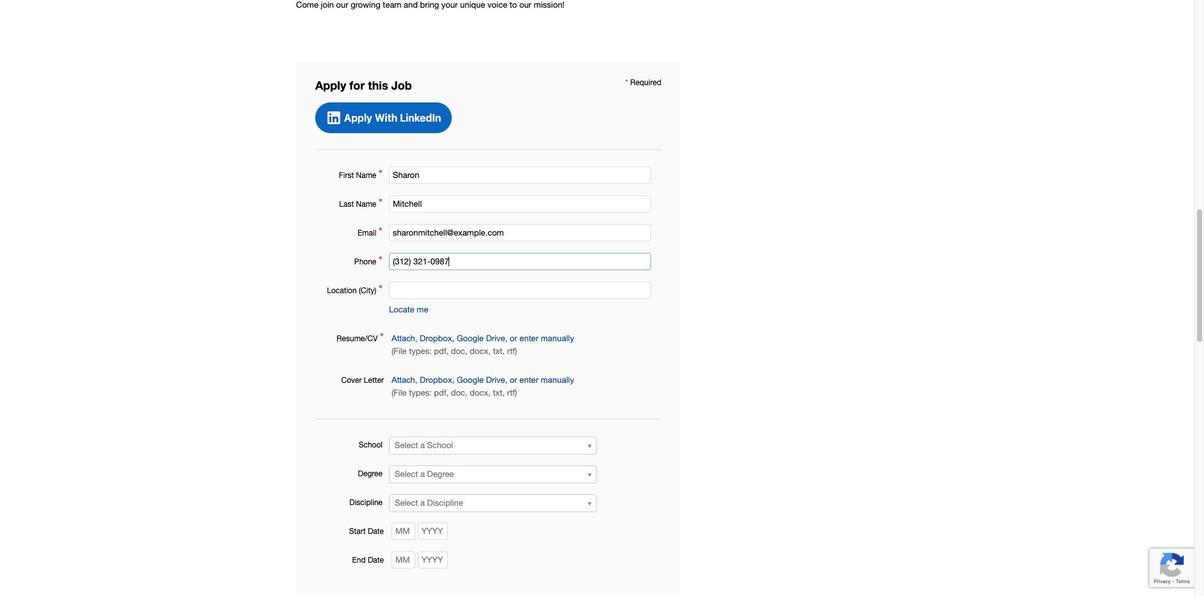 Task type: locate. For each thing, give the bounding box(es) containing it.
None text field
[[389, 167, 651, 184], [389, 225, 651, 242], [389, 254, 651, 271], [389, 167, 651, 184], [389, 225, 651, 242], [389, 254, 651, 271]]

Education Start Month text field
[[392, 523, 415, 541]]

Education Start Year text field
[[418, 523, 448, 541]]

Education End Year text field
[[418, 552, 448, 570]]

Education End Month text field
[[392, 552, 415, 570]]

None text field
[[389, 196, 651, 213], [389, 282, 651, 300], [389, 196, 651, 213], [389, 282, 651, 300]]



